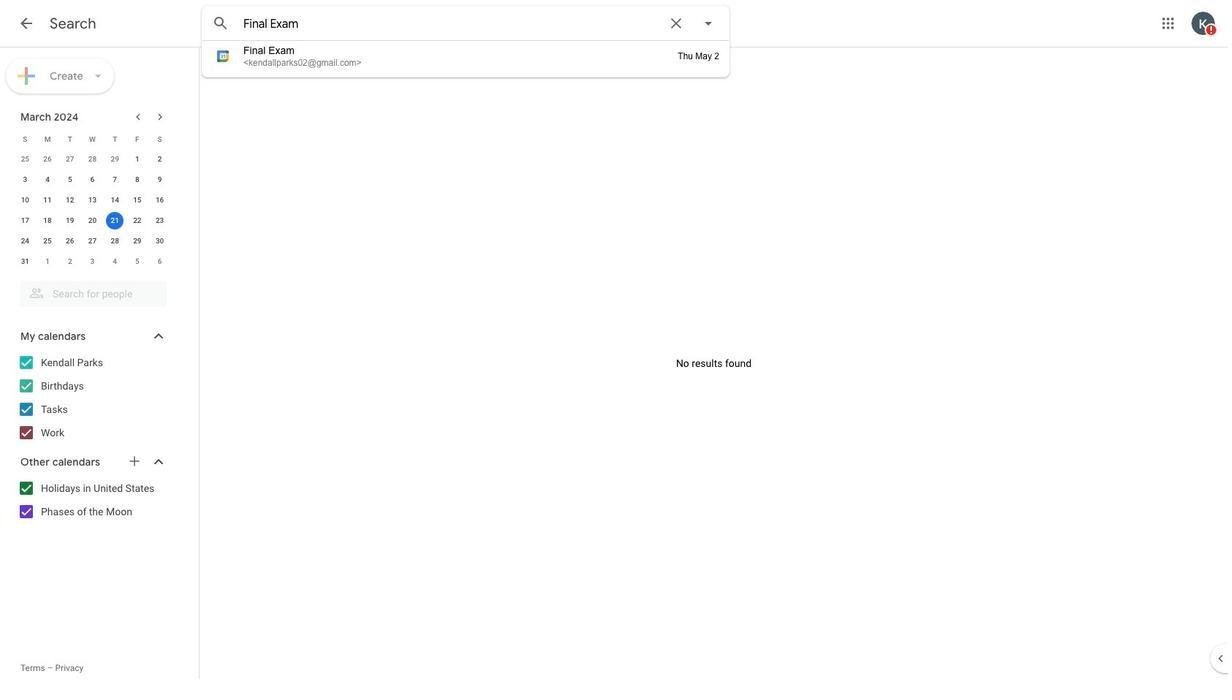 Task type: locate. For each thing, give the bounding box(es) containing it.
16 element
[[151, 192, 169, 209]]

row up 6 element
[[14, 149, 171, 170]]

row up 27 element
[[14, 211, 171, 231]]

1 element
[[129, 151, 146, 168]]

27 element
[[84, 233, 101, 250]]

10 element
[[16, 192, 34, 209]]

february 27 element
[[61, 151, 79, 168]]

clear search image
[[662, 9, 691, 38]]

row down 20 element
[[14, 231, 171, 252]]

6 element
[[84, 171, 101, 189]]

Search text field
[[244, 17, 659, 31]]

april 6 element
[[151, 253, 169, 271]]

row up february 28 element
[[14, 129, 171, 149]]

2 row from the top
[[14, 149, 171, 170]]

22 element
[[129, 212, 146, 230]]

april 1 element
[[39, 253, 56, 271]]

cell inside march 2024 grid
[[104, 211, 126, 231]]

row up 20 element
[[14, 190, 171, 211]]

cell
[[104, 211, 126, 231]]

20 element
[[84, 212, 101, 230]]

row
[[14, 129, 171, 149], [14, 149, 171, 170], [14, 170, 171, 190], [14, 190, 171, 211], [14, 211, 171, 231], [14, 231, 171, 252], [14, 252, 171, 272]]

11 element
[[39, 192, 56, 209]]

None search field
[[202, 6, 730, 78], [0, 275, 181, 307], [202, 6, 730, 78]]

row down 27 element
[[14, 252, 171, 272]]

3 row from the top
[[14, 170, 171, 190]]

row group
[[14, 149, 171, 272]]

thu may 2 element
[[611, 51, 720, 61]]

Search for people text field
[[29, 281, 158, 307]]

15 element
[[129, 192, 146, 209]]

none search field search for people
[[0, 275, 181, 307]]

31 element
[[16, 253, 34, 271]]

23 element
[[151, 212, 169, 230]]

search options image
[[694, 9, 723, 38]]

february 28 element
[[84, 151, 101, 168]]

3 element
[[16, 171, 34, 189]]

april 2 element
[[61, 253, 79, 271]]

<kendallparks02@gmail.com> element
[[244, 58, 362, 68]]

row down february 28 element
[[14, 170, 171, 190]]

april 5 element
[[129, 253, 146, 271]]

heading
[[50, 15, 96, 33]]

february 26 element
[[39, 151, 56, 168]]



Task type: vqa. For each thing, say whether or not it's contained in the screenshot.
18 element
yes



Task type: describe. For each thing, give the bounding box(es) containing it.
april 3 element
[[84, 253, 101, 271]]

7 element
[[106, 171, 124, 189]]

13 element
[[84, 192, 101, 209]]

5 element
[[61, 171, 79, 189]]

february 25 element
[[16, 151, 34, 168]]

8 element
[[129, 171, 146, 189]]

7 row from the top
[[14, 252, 171, 272]]

my calendars list
[[3, 351, 181, 445]]

17 element
[[16, 212, 34, 230]]

4 element
[[39, 171, 56, 189]]

18 element
[[39, 212, 56, 230]]

4 row from the top
[[14, 190, 171, 211]]

29 element
[[129, 233, 146, 250]]

30 element
[[151, 233, 169, 250]]

march 2024 grid
[[14, 129, 171, 272]]

5 row from the top
[[14, 211, 171, 231]]

25 element
[[39, 233, 56, 250]]

add other calendars image
[[127, 454, 142, 469]]

26 element
[[61, 233, 79, 250]]

19 element
[[61, 212, 79, 230]]

28 element
[[106, 233, 124, 250]]

february 29 element
[[106, 151, 124, 168]]

14 element
[[106, 192, 124, 209]]

2 element
[[151, 151, 169, 168]]

april 4 element
[[106, 253, 124, 271]]

9 element
[[151, 171, 169, 189]]

12 element
[[61, 192, 79, 209]]

search image
[[206, 9, 235, 38]]

6 row from the top
[[14, 231, 171, 252]]

go back image
[[18, 15, 35, 32]]

24 element
[[16, 233, 34, 250]]

other calendars list
[[3, 477, 181, 524]]

1 row from the top
[[14, 129, 171, 149]]

21, today element
[[106, 212, 124, 230]]



